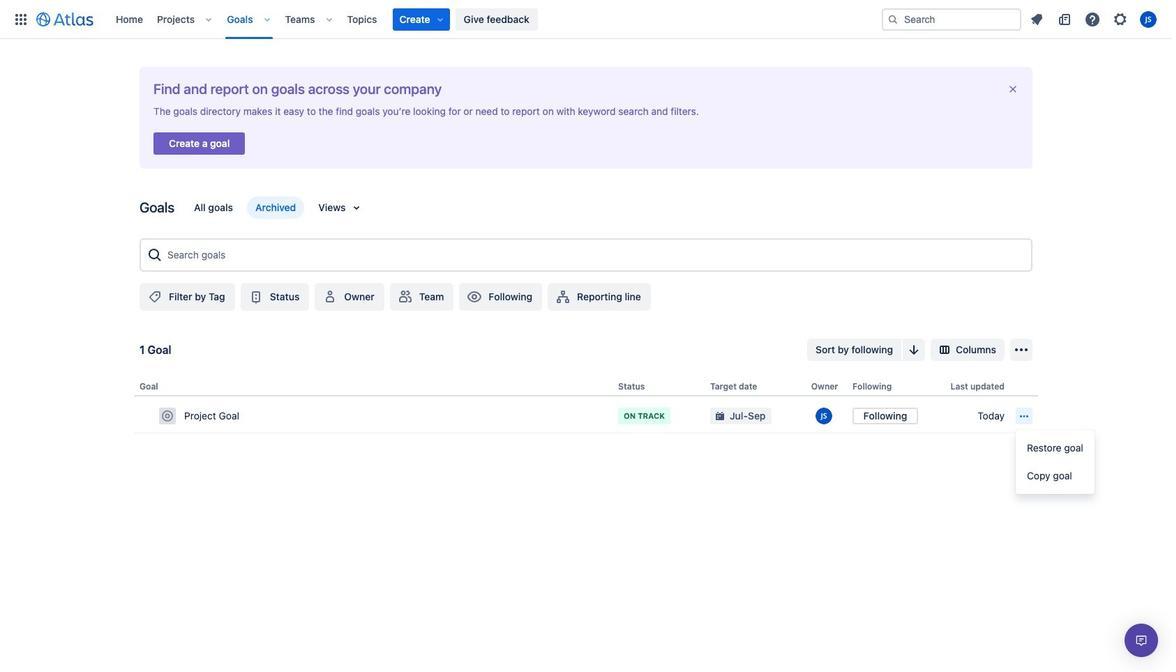 Task type: describe. For each thing, give the bounding box(es) containing it.
close banner image
[[1007, 84, 1019, 95]]

settings image
[[1112, 11, 1129, 28]]

more icon image
[[1016, 408, 1033, 425]]

label image
[[147, 289, 163, 306]]

project goal image
[[162, 411, 173, 422]]

open intercom messenger image
[[1133, 633, 1150, 650]]

notifications image
[[1028, 11, 1045, 28]]

reverse sort order image
[[906, 342, 922, 359]]

Search field
[[882, 8, 1021, 30]]

search image
[[887, 14, 899, 25]]

following image
[[466, 289, 483, 306]]

Search goals field
[[163, 243, 1026, 268]]

status image
[[247, 289, 264, 306]]



Task type: vqa. For each thing, say whether or not it's contained in the screenshot.
Actions icon
no



Task type: locate. For each thing, give the bounding box(es) containing it.
search goals image
[[147, 247, 163, 264]]

top element
[[8, 0, 882, 39]]

help image
[[1084, 11, 1101, 28]]

banner
[[0, 0, 1172, 39]]

account image
[[1140, 11, 1157, 28]]

more options image
[[1013, 342, 1030, 359]]

group
[[1016, 430, 1095, 495]]

switch to... image
[[13, 11, 29, 28]]



